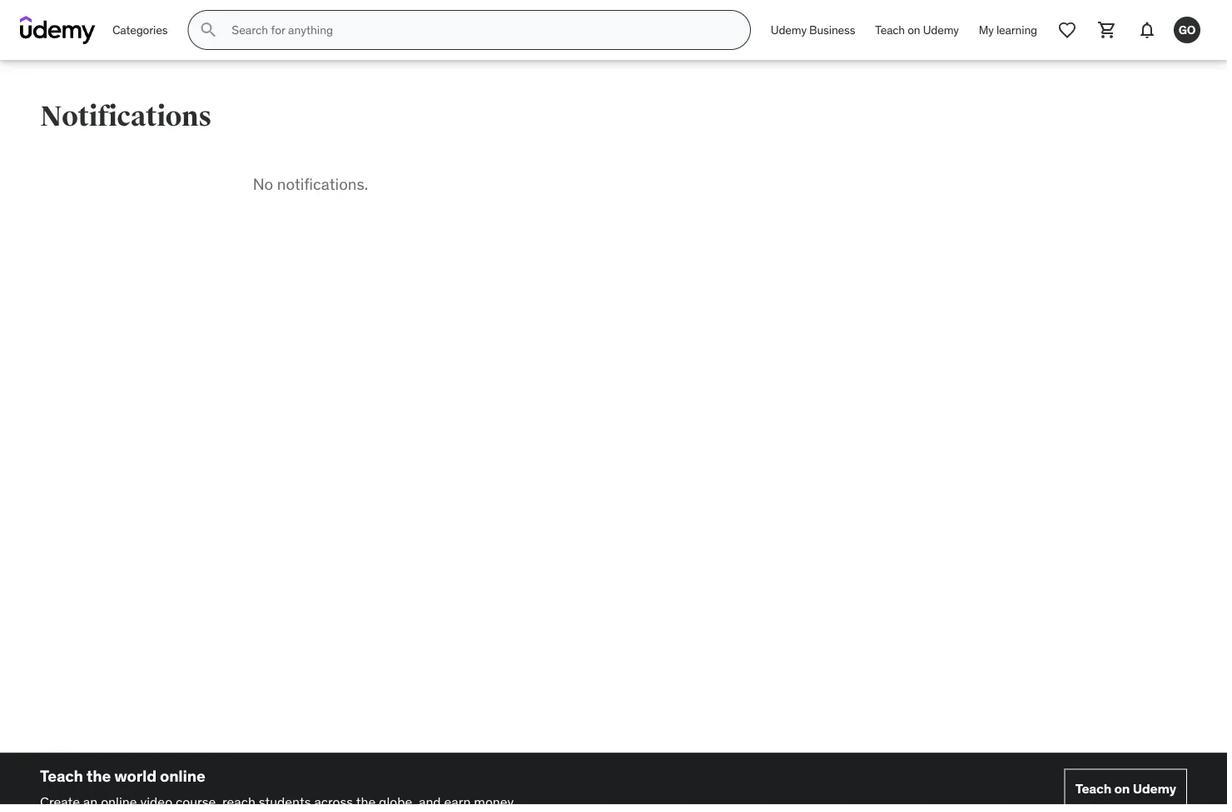 Task type: locate. For each thing, give the bounding box(es) containing it.
no
[[253, 174, 273, 194]]

1 vertical spatial teach on udemy link
[[1065, 769, 1188, 805]]

go link
[[1168, 10, 1208, 50]]

1 horizontal spatial teach on udemy link
[[1065, 769, 1188, 805]]

0 vertical spatial on
[[908, 22, 921, 37]]

0 horizontal spatial on
[[908, 22, 921, 37]]

business
[[810, 22, 856, 37]]

categories button
[[102, 10, 178, 50]]

teach
[[875, 22, 905, 37], [40, 766, 83, 786], [1076, 780, 1112, 797]]

udemy
[[771, 22, 807, 37], [923, 22, 959, 37], [1133, 780, 1177, 797]]

1 vertical spatial on
[[1115, 780, 1130, 797]]

categories
[[112, 22, 168, 37]]

udemy business
[[771, 22, 856, 37]]

go
[[1179, 22, 1196, 37]]

udemy business link
[[761, 10, 866, 50]]

teach on udemy
[[875, 22, 959, 37], [1076, 780, 1177, 797]]

my learning
[[979, 22, 1038, 37]]

2 horizontal spatial udemy
[[1133, 780, 1177, 797]]

online
[[160, 766, 205, 786]]

0 horizontal spatial udemy
[[771, 22, 807, 37]]

teach on udemy link
[[866, 10, 969, 50], [1065, 769, 1188, 805]]

udemy inside udemy business link
[[771, 22, 807, 37]]

the
[[86, 766, 111, 786]]

notifications.
[[277, 174, 368, 194]]

notifications
[[40, 99, 212, 134]]

0 horizontal spatial teach on udemy
[[875, 22, 959, 37]]

on
[[908, 22, 921, 37], [1115, 780, 1130, 797]]

0 horizontal spatial teach
[[40, 766, 83, 786]]

1 vertical spatial teach on udemy
[[1076, 780, 1177, 797]]

notifications image
[[1138, 20, 1158, 40]]

1 horizontal spatial udemy
[[923, 22, 959, 37]]

0 vertical spatial teach on udemy link
[[866, 10, 969, 50]]



Task type: describe. For each thing, give the bounding box(es) containing it.
submit search image
[[198, 20, 218, 40]]

my
[[979, 22, 994, 37]]

world
[[114, 766, 157, 786]]

0 horizontal spatial teach on udemy link
[[866, 10, 969, 50]]

1 horizontal spatial teach
[[875, 22, 905, 37]]

shopping cart with 0 items image
[[1098, 20, 1118, 40]]

learning
[[997, 22, 1038, 37]]

1 horizontal spatial on
[[1115, 780, 1130, 797]]

0 vertical spatial teach on udemy
[[875, 22, 959, 37]]

wishlist image
[[1058, 20, 1078, 40]]

Search for anything text field
[[228, 16, 730, 44]]

my learning link
[[969, 10, 1048, 50]]

1 horizontal spatial teach on udemy
[[1076, 780, 1177, 797]]

teach the world online
[[40, 766, 205, 786]]

2 horizontal spatial teach
[[1076, 780, 1112, 797]]

no notifications.
[[253, 174, 368, 194]]

udemy image
[[20, 16, 96, 44]]



Task type: vqa. For each thing, say whether or not it's contained in the screenshot.
+
no



